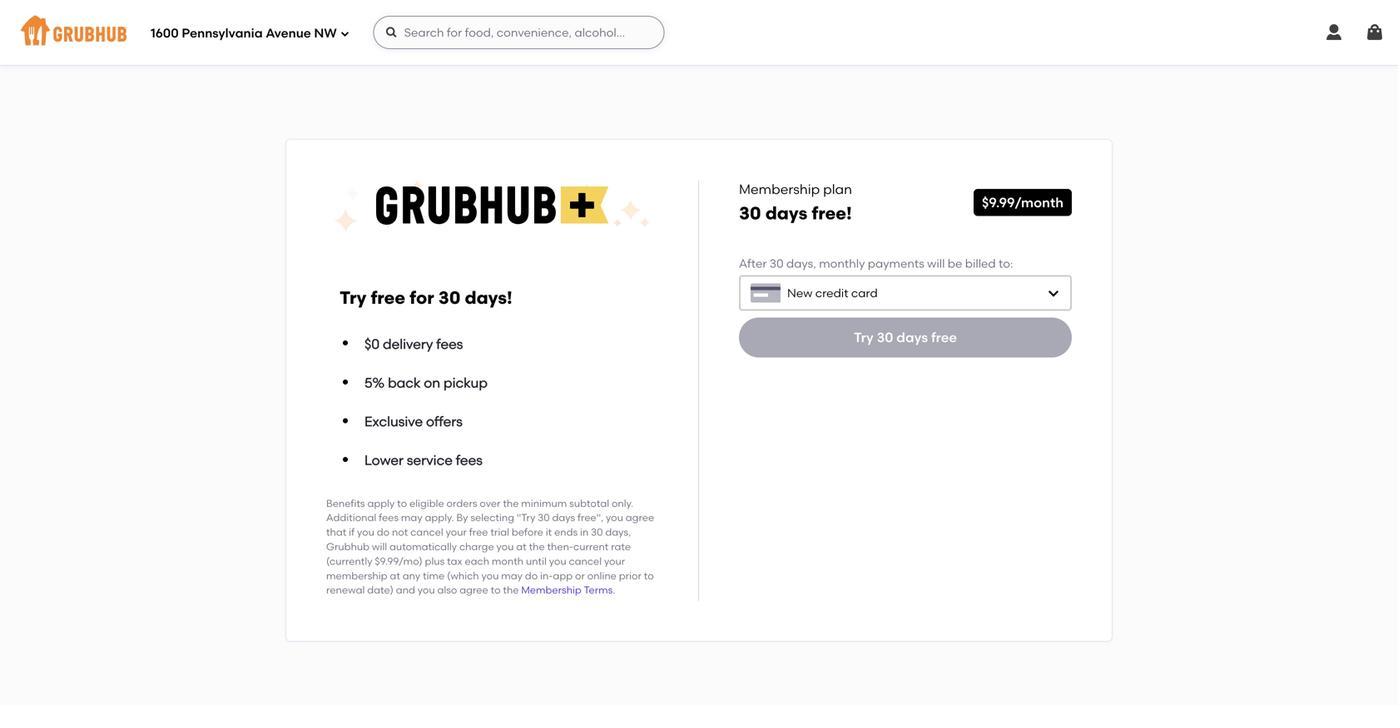 Task type: locate. For each thing, give the bounding box(es) containing it.
5%
[[365, 375, 385, 391]]

1 horizontal spatial cancel
[[569, 555, 602, 567]]

back
[[388, 375, 421, 391]]

then-
[[547, 541, 574, 553]]

try down 'card'
[[854, 329, 874, 346]]

fees right delivery
[[437, 336, 463, 352]]

2 vertical spatial days
[[552, 512, 575, 524]]

days inside button
[[897, 329, 928, 346]]

rate
[[611, 541, 631, 553]]

days up the ends
[[552, 512, 575, 524]]

0 horizontal spatial may
[[401, 512, 423, 524]]

try inside try 30 days free button
[[854, 329, 874, 346]]

0 vertical spatial may
[[401, 512, 423, 524]]

card
[[852, 286, 878, 300]]

1 vertical spatial days
[[897, 329, 928, 346]]

the right over
[[503, 497, 519, 509]]

membership for .
[[521, 584, 582, 596]]

fees down apply
[[379, 512, 399, 524]]

exclusive
[[365, 413, 423, 430]]

.
[[613, 584, 616, 596]]

monthly
[[819, 256, 865, 271]]

free up charge
[[469, 526, 488, 538]]

0 horizontal spatial days,
[[606, 526, 631, 538]]

1 horizontal spatial free
[[469, 526, 488, 538]]

agree
[[626, 512, 655, 524], [460, 584, 488, 596]]

30 right the after
[[770, 256, 784, 271]]

pennsylvania
[[182, 26, 263, 41]]

5% back on pickup
[[365, 375, 488, 391]]

1 horizontal spatial do
[[525, 570, 538, 582]]

days, up rate
[[606, 526, 631, 538]]

membership inside membership plan 30 days free!
[[739, 181, 820, 197]]

2 vertical spatial to
[[491, 584, 501, 596]]

0 horizontal spatial try
[[340, 287, 367, 308]]

after 30 days, monthly payments will be billed to:
[[739, 256, 1014, 271]]

cancel up or at the left
[[569, 555, 602, 567]]

new
[[788, 286, 813, 300]]

at down $9.99/mo) at the bottom of page
[[390, 570, 400, 582]]

will
[[928, 256, 945, 271], [372, 541, 387, 553]]

1 vertical spatial to
[[644, 570, 654, 582]]

1 vertical spatial your
[[604, 555, 625, 567]]

1 horizontal spatial your
[[604, 555, 625, 567]]

agree down only.
[[626, 512, 655, 524]]

0 horizontal spatial cancel
[[411, 526, 444, 538]]

days left "free!"
[[766, 203, 808, 224]]

free inside button
[[932, 329, 958, 346]]

2 horizontal spatial days
[[897, 329, 928, 346]]

1 horizontal spatial at
[[516, 541, 527, 553]]

ends
[[555, 526, 578, 538]]

to right prior
[[644, 570, 654, 582]]

trial
[[491, 526, 510, 538]]

to
[[397, 497, 407, 509], [644, 570, 654, 582], [491, 584, 501, 596]]

1 vertical spatial at
[[390, 570, 400, 582]]

the up until
[[529, 541, 545, 553]]

or
[[575, 570, 585, 582]]

0 vertical spatial at
[[516, 541, 527, 553]]

1 vertical spatial do
[[525, 570, 538, 582]]

payments
[[868, 256, 925, 271]]

30 down 'card'
[[877, 329, 894, 346]]

0 vertical spatial cancel
[[411, 526, 444, 538]]

0 horizontal spatial do
[[377, 526, 390, 538]]

time
[[423, 570, 445, 582]]

avenue
[[266, 26, 311, 41]]

your
[[446, 526, 467, 538], [604, 555, 625, 567]]

membership up "free!"
[[739, 181, 820, 197]]

you
[[606, 512, 624, 524], [357, 526, 375, 538], [497, 541, 514, 553], [549, 555, 567, 567], [482, 570, 499, 582], [418, 584, 435, 596]]

days, up new
[[787, 256, 817, 271]]

that
[[326, 526, 347, 538]]

1 horizontal spatial days
[[766, 203, 808, 224]]

0 horizontal spatial will
[[372, 541, 387, 553]]

prior
[[619, 570, 642, 582]]

membership
[[739, 181, 820, 197], [521, 584, 582, 596]]

1 vertical spatial may
[[501, 570, 523, 582]]

1 vertical spatial will
[[372, 541, 387, 553]]

do left "not"
[[377, 526, 390, 538]]

0 vertical spatial days
[[766, 203, 808, 224]]

30 up the after
[[739, 203, 761, 224]]

membership down in- in the bottom of the page
[[521, 584, 582, 596]]

30
[[739, 203, 761, 224], [770, 256, 784, 271], [439, 287, 461, 308], [877, 329, 894, 346], [538, 512, 550, 524], [591, 526, 603, 538]]

cancel up automatically
[[411, 526, 444, 538]]

0 vertical spatial fees
[[437, 336, 463, 352]]

0 horizontal spatial your
[[446, 526, 467, 538]]

days,
[[787, 256, 817, 271], [606, 526, 631, 538]]

to right apply
[[397, 497, 407, 509]]

fees right service
[[456, 452, 483, 468]]

nw
[[314, 26, 337, 41]]

0 vertical spatial try
[[340, 287, 367, 308]]

"try
[[517, 512, 536, 524]]

days
[[766, 203, 808, 224], [897, 329, 928, 346], [552, 512, 575, 524]]

1 horizontal spatial try
[[854, 329, 874, 346]]

svg image
[[1325, 22, 1345, 42], [1365, 22, 1385, 42], [385, 26, 399, 39], [340, 29, 350, 39]]

1600 pennsylvania avenue nw
[[151, 26, 337, 41]]

2 vertical spatial fees
[[379, 512, 399, 524]]

minimum
[[521, 497, 567, 509]]

0 vertical spatial will
[[928, 256, 945, 271]]

exclusive offers
[[365, 413, 463, 430]]

1 vertical spatial fees
[[456, 452, 483, 468]]

any
[[403, 570, 421, 582]]

on
[[424, 375, 441, 391]]

(which
[[447, 570, 479, 582]]

0 vertical spatial free
[[371, 287, 406, 308]]

do left in- in the bottom of the page
[[525, 570, 538, 582]]

try free for 30 days!
[[340, 287, 513, 308]]

days!
[[465, 287, 513, 308]]

eligible
[[410, 497, 444, 509]]

the down month at the left
[[503, 584, 519, 596]]

your down "by"
[[446, 526, 467, 538]]

at down before
[[516, 541, 527, 553]]

membership logo image
[[334, 180, 651, 233]]

free left for
[[371, 287, 406, 308]]

0 horizontal spatial at
[[390, 570, 400, 582]]

1 vertical spatial membership
[[521, 584, 582, 596]]

0 horizontal spatial membership
[[521, 584, 582, 596]]

1 horizontal spatial will
[[928, 256, 945, 271]]

may
[[401, 512, 423, 524], [501, 570, 523, 582]]

$9.99/mo)
[[375, 555, 423, 567]]

cancel
[[411, 526, 444, 538], [569, 555, 602, 567]]

charge
[[460, 541, 494, 553]]

free down be
[[932, 329, 958, 346]]

0 vertical spatial agree
[[626, 512, 655, 524]]

1 vertical spatial agree
[[460, 584, 488, 596]]

1 vertical spatial cancel
[[569, 555, 602, 567]]

lower service fees
[[365, 452, 483, 468]]

will left be
[[928, 256, 945, 271]]

1 horizontal spatial to
[[491, 584, 501, 596]]

30 inside button
[[877, 329, 894, 346]]

benefits
[[326, 497, 365, 509]]

agree down (which
[[460, 584, 488, 596]]

days inside membership plan 30 days free!
[[766, 203, 808, 224]]

2 horizontal spatial to
[[644, 570, 654, 582]]

1 horizontal spatial may
[[501, 570, 523, 582]]

0 vertical spatial membership
[[739, 181, 820, 197]]

month
[[492, 555, 524, 567]]

may up "not"
[[401, 512, 423, 524]]

0 vertical spatial the
[[503, 497, 519, 509]]

2 horizontal spatial free
[[932, 329, 958, 346]]

free inside benefits apply to eligible orders over the minimum subtotal only. additional fees may apply. by selecting "try 30 days free", you agree that if you do not cancel your free trial before it ends in 30 days, grubhub will automatically charge you at the then-current rate (currently $9.99/mo) plus tax each month until you cancel your membership at any time (which you may do in-app or online prior to renewal date) and you also agree to the
[[469, 526, 488, 538]]

30 inside membership plan 30 days free!
[[739, 203, 761, 224]]

$0 delivery fees
[[365, 336, 463, 352]]

the
[[503, 497, 519, 509], [529, 541, 545, 553], [503, 584, 519, 596]]

0 horizontal spatial days
[[552, 512, 575, 524]]

app
[[553, 570, 573, 582]]

0 horizontal spatial agree
[[460, 584, 488, 596]]

in
[[580, 526, 589, 538]]

membership for 30
[[739, 181, 820, 197]]

1 vertical spatial days,
[[606, 526, 631, 538]]

1 horizontal spatial membership
[[739, 181, 820, 197]]

days down payments
[[897, 329, 928, 346]]

0 vertical spatial do
[[377, 526, 390, 538]]

to down month at the left
[[491, 584, 501, 596]]

fees
[[437, 336, 463, 352], [456, 452, 483, 468], [379, 512, 399, 524]]

try
[[340, 287, 367, 308], [854, 329, 874, 346]]

$9.99/month
[[982, 194, 1064, 211]]

plan
[[824, 181, 853, 197]]

current
[[574, 541, 609, 553]]

free!
[[812, 203, 852, 224]]

try for try 30 days free
[[854, 329, 874, 346]]

may down month at the left
[[501, 570, 523, 582]]

your down rate
[[604, 555, 625, 567]]

date)
[[367, 584, 394, 596]]

membership plan 30 days free!
[[739, 181, 853, 224]]

0 vertical spatial days,
[[787, 256, 817, 271]]

at
[[516, 541, 527, 553], [390, 570, 400, 582]]

will up $9.99/mo) at the bottom of page
[[372, 541, 387, 553]]

1 vertical spatial free
[[932, 329, 958, 346]]

2 vertical spatial free
[[469, 526, 488, 538]]

1 vertical spatial try
[[854, 329, 874, 346]]

try up '$0'
[[340, 287, 367, 308]]

0 horizontal spatial to
[[397, 497, 407, 509]]



Task type: describe. For each thing, give the bounding box(es) containing it.
you down then-
[[549, 555, 567, 567]]

1 horizontal spatial days,
[[787, 256, 817, 271]]

before
[[512, 526, 544, 538]]

over
[[480, 497, 501, 509]]

also
[[438, 584, 457, 596]]

0 vertical spatial your
[[446, 526, 467, 538]]

be
[[948, 256, 963, 271]]

selecting
[[471, 512, 515, 524]]

pickup
[[444, 375, 488, 391]]

try 30 days free button
[[739, 318, 1072, 358]]

membership
[[326, 570, 388, 582]]

try for try free for 30 days!
[[340, 287, 367, 308]]

service
[[407, 452, 453, 468]]

1 horizontal spatial agree
[[626, 512, 655, 524]]

subtotal
[[570, 497, 610, 509]]

for
[[410, 287, 434, 308]]

membership terms link
[[521, 584, 613, 596]]

grubhub
[[326, 541, 370, 553]]

will inside benefits apply to eligible orders over the minimum subtotal only. additional fees may apply. by selecting "try 30 days free", you agree that if you do not cancel your free trial before it ends in 30 days, grubhub will automatically charge you at the then-current rate (currently $9.99/mo) plus tax each month until you cancel your membership at any time (which you may do in-app or online prior to renewal date) and you also agree to the
[[372, 541, 387, 553]]

new credit card
[[788, 286, 878, 300]]

lower
[[365, 452, 404, 468]]

(currently
[[326, 555, 373, 567]]

apply
[[368, 497, 395, 509]]

days, inside benefits apply to eligible orders over the minimum subtotal only. additional fees may apply. by selecting "try 30 days free", you agree that if you do not cancel your free trial before it ends in 30 days, grubhub will automatically charge you at the then-current rate (currently $9.99/mo) plus tax each month until you cancel your membership at any time (which you may do in-app or online prior to renewal date) and you also agree to the
[[606, 526, 631, 538]]

automatically
[[390, 541, 457, 553]]

0 vertical spatial to
[[397, 497, 407, 509]]

in-
[[540, 570, 553, 582]]

by
[[457, 512, 468, 524]]

delivery
[[383, 336, 433, 352]]

tax
[[447, 555, 463, 567]]

and
[[396, 584, 415, 596]]

additional
[[326, 512, 377, 524]]

you up month at the left
[[497, 541, 514, 553]]

30 right the 'in'
[[591, 526, 603, 538]]

try 30 days free
[[854, 329, 958, 346]]

it
[[546, 526, 552, 538]]

0 horizontal spatial free
[[371, 287, 406, 308]]

$0
[[365, 336, 380, 352]]

orders
[[447, 497, 478, 509]]

membership terms .
[[521, 584, 616, 596]]

Search for food, convenience, alcohol... search field
[[374, 16, 665, 49]]

billed
[[966, 256, 996, 271]]

you down the time
[[418, 584, 435, 596]]

to:
[[999, 256, 1014, 271]]

each
[[465, 555, 490, 567]]

30 right for
[[439, 287, 461, 308]]

30 down minimum
[[538, 512, 550, 524]]

if
[[349, 526, 355, 538]]

fees inside benefits apply to eligible orders over the minimum subtotal only. additional fees may apply. by selecting "try 30 days free", you agree that if you do not cancel your free trial before it ends in 30 days, grubhub will automatically charge you at the then-current rate (currently $9.99/mo) plus tax each month until you cancel your membership at any time (which you may do in-app or online prior to renewal date) and you also agree to the
[[379, 512, 399, 524]]

offers
[[426, 413, 463, 430]]

you down only.
[[606, 512, 624, 524]]

days inside benefits apply to eligible orders over the minimum subtotal only. additional fees may apply. by selecting "try 30 days free", you agree that if you do not cancel your free trial before it ends in 30 days, grubhub will automatically charge you at the then-current rate (currently $9.99/mo) plus tax each month until you cancel your membership at any time (which you may do in-app or online prior to renewal date) and you also agree to the
[[552, 512, 575, 524]]

until
[[526, 555, 547, 567]]

you down each
[[482, 570, 499, 582]]

online
[[588, 570, 617, 582]]

credit
[[816, 286, 849, 300]]

not
[[392, 526, 408, 538]]

2 vertical spatial the
[[503, 584, 519, 596]]

main navigation navigation
[[0, 0, 1399, 65]]

you right if
[[357, 526, 375, 538]]

1600
[[151, 26, 179, 41]]

benefits apply to eligible orders over the minimum subtotal only. additional fees may apply. by selecting "try 30 days free", you agree that if you do not cancel your free trial before it ends in 30 days, grubhub will automatically charge you at the then-current rate (currently $9.99/mo) plus tax each month until you cancel your membership at any time (which you may do in-app or online prior to renewal date) and you also agree to the
[[326, 497, 655, 596]]

svg image
[[1047, 287, 1061, 300]]

renewal
[[326, 584, 365, 596]]

fees for $0 delivery fees
[[437, 336, 463, 352]]

free",
[[578, 512, 604, 524]]

1 vertical spatial the
[[529, 541, 545, 553]]

only.
[[612, 497, 634, 509]]

fees for lower service fees
[[456, 452, 483, 468]]

plus
[[425, 555, 445, 567]]

terms
[[584, 584, 613, 596]]

apply.
[[425, 512, 454, 524]]

after
[[739, 256, 767, 271]]



Task type: vqa. For each thing, say whether or not it's contained in the screenshot.
FOOD inside the Grubhub Nationwide Where else does Grubhub help you find the food you need? Checkout more of your nationwide coverage.
no



